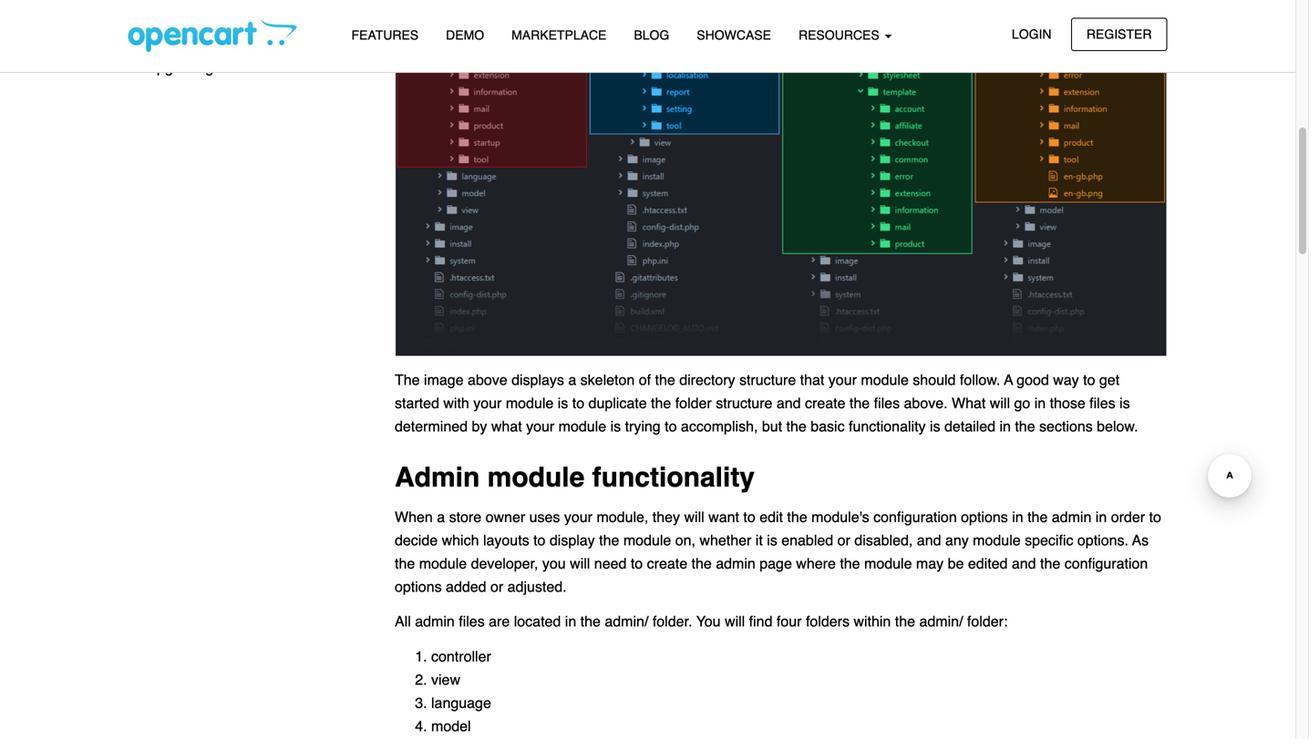 Task type: locate. For each thing, give the bounding box(es) containing it.
0 horizontal spatial options
[[395, 579, 442, 596]]

decide
[[395, 532, 438, 549]]

folder.
[[653, 613, 693, 630]]

marketplace link
[[498, 19, 621, 51]]

1 vertical spatial and
[[917, 532, 942, 549]]

create inside when a store owner uses your module, they will want to edit the module's configuration options in the admin in order to decide which layouts to display the module on, whether it is enabled or disabled, and any module specific options. as the module developer, you will need to create the admin page where the module may be edited and the configuration options added or adjusted.
[[647, 555, 688, 572]]

where
[[796, 555, 836, 572]]

and up may
[[917, 532, 942, 549]]

to
[[1084, 372, 1096, 389], [572, 395, 585, 412], [665, 418, 677, 435], [744, 509, 756, 526], [1150, 509, 1162, 526], [534, 532, 546, 549], [631, 555, 643, 572]]

structure left that
[[740, 372, 796, 389]]

0 vertical spatial functionality
[[849, 418, 926, 435]]

module
[[861, 372, 909, 389], [506, 395, 554, 412], [559, 418, 607, 435], [488, 462, 585, 493], [624, 532, 671, 549], [973, 532, 1021, 549], [419, 555, 467, 572], [865, 555, 912, 572]]

1 vertical spatial functionality
[[592, 462, 755, 493]]

admin/ left folder:
[[920, 613, 963, 630]]

the left above.
[[850, 395, 870, 412]]

good
[[1017, 372, 1049, 389]]

upgrading
[[146, 59, 214, 76]]

admin/
[[605, 613, 649, 630], [920, 613, 963, 630]]

developer,
[[471, 555, 538, 572]]

the down the specific
[[1041, 555, 1061, 572]]

2 horizontal spatial and
[[1012, 555, 1037, 572]]

configuration down options.
[[1065, 555, 1148, 572]]

module down disabled,
[[865, 555, 912, 572]]

or
[[838, 532, 851, 549], [491, 579, 504, 596]]

the right the located
[[581, 613, 601, 630]]

structure
[[740, 372, 796, 389], [716, 395, 773, 412]]

create down on,
[[647, 555, 688, 572]]

admin/ left folder.
[[605, 613, 649, 630]]

options up any on the bottom of page
[[961, 509, 1008, 526]]

configuration up disabled,
[[874, 509, 957, 526]]

controller
[[257, 24, 310, 38], [431, 648, 491, 665]]

admin up the specific
[[1052, 509, 1092, 526]]

as
[[1133, 532, 1149, 549]]

to down uses
[[534, 532, 546, 549]]

and inside the image above displays a skeleton of the directory structure that your module should follow. a good way to get started with your module is to duplicate the folder structure and create the files above. what will go in those files is determined by what your module is trying to accomplish, but the basic functionality is detailed in the sections below.
[[777, 395, 801, 412]]

to left edit in the right bottom of the page
[[744, 509, 756, 526]]

1 horizontal spatial admin/
[[920, 613, 963, 630]]

module down the which
[[419, 555, 467, 572]]

0 vertical spatial options
[[961, 509, 1008, 526]]

1 vertical spatial controller
[[431, 648, 491, 665]]

0 horizontal spatial and
[[777, 395, 801, 412]]

1 vertical spatial admin
[[716, 555, 756, 572]]

above.
[[904, 395, 948, 412]]

or down the module's
[[838, 532, 851, 549]]

store
[[449, 509, 482, 526]]

0 horizontal spatial admin/
[[605, 613, 649, 630]]

the down on,
[[692, 555, 712, 572]]

should
[[913, 372, 956, 389]]

with
[[444, 395, 469, 412]]

create up basic
[[805, 395, 846, 412]]

folder
[[676, 395, 712, 412]]

create
[[805, 395, 846, 412], [647, 555, 688, 572]]

1 horizontal spatial create
[[805, 395, 846, 412]]

0 horizontal spatial create
[[647, 555, 688, 572]]

and up 'but'
[[777, 395, 801, 412]]

options
[[961, 509, 1008, 526], [395, 579, 442, 596]]

when a store owner uses your module, they will want to edit the module's configuration options in the admin in order to decide which layouts to display the module on, whether it is enabled or disabled, and any module specific options. as the module developer, you will need to create the admin page where the module may be edited and the configuration options added or adjusted.
[[395, 509, 1162, 596]]

files right loading
[[196, 24, 219, 38]]

admin right all
[[415, 613, 455, 630]]

files left the are
[[459, 613, 485, 630]]

1 admin/ from the left
[[605, 613, 649, 630]]

in inside loading files in the controller link
[[223, 24, 232, 38]]

0 vertical spatial controller
[[257, 24, 310, 38]]

create inside the image above displays a skeleton of the directory structure that your module should follow. a good way to get started with your module is to duplicate the folder structure and create the files above. what will go in those files is determined by what your module is trying to accomplish, but the basic functionality is detailed in the sections below.
[[805, 395, 846, 412]]

files
[[196, 24, 219, 38], [874, 395, 900, 412], [1090, 395, 1116, 412], [459, 613, 485, 630]]

they
[[653, 509, 680, 526]]

2 admin/ from the left
[[920, 613, 963, 630]]

will left find
[[725, 613, 745, 630]]

0 vertical spatial or
[[838, 532, 851, 549]]

controller inside controller view language model
[[431, 648, 491, 665]]

the right where
[[840, 555, 861, 572]]

0 vertical spatial a
[[568, 372, 577, 389]]

structure up accomplish,
[[716, 395, 773, 412]]

all admin files are located in the admin/ folder. you will find four folders within the admin/ folder:
[[395, 613, 1008, 630]]

1 vertical spatial configuration
[[1065, 555, 1148, 572]]

demo link
[[432, 19, 498, 51]]

a
[[568, 372, 577, 389], [437, 509, 445, 526]]

configuration
[[874, 509, 957, 526], [1065, 555, 1148, 572]]

1 horizontal spatial functionality
[[849, 418, 926, 435]]

are
[[489, 613, 510, 630]]

those
[[1050, 395, 1086, 412]]

a left 'store'
[[437, 509, 445, 526]]

controller up the 'upgrading' link
[[257, 24, 310, 38]]

is down above.
[[930, 418, 941, 435]]

upgrading link
[[128, 52, 368, 83]]

is up below.
[[1120, 395, 1131, 412]]

1 horizontal spatial options
[[961, 509, 1008, 526]]

0 vertical spatial configuration
[[874, 509, 957, 526]]

1 horizontal spatial or
[[838, 532, 851, 549]]

controller up view
[[431, 648, 491, 665]]

login link
[[997, 18, 1067, 51]]

your
[[829, 372, 857, 389], [474, 395, 502, 412], [526, 418, 555, 435], [564, 509, 593, 526]]

2 vertical spatial admin
[[415, 613, 455, 630]]

displays
[[512, 372, 564, 389]]

files left above.
[[874, 395, 900, 412]]

will down display
[[570, 555, 590, 572]]

or down the developer,
[[491, 579, 504, 596]]

it
[[756, 532, 763, 549]]

your right that
[[829, 372, 857, 389]]

is inside when a store owner uses your module, they will want to edit the module's configuration options in the admin in order to decide which layouts to display the module on, whether it is enabled or disabled, and any module specific options. as the module developer, you will need to create the admin page where the module may be edited and the configuration options added or adjusted.
[[767, 532, 778, 549]]

trying
[[625, 418, 661, 435]]

0 horizontal spatial controller
[[257, 24, 310, 38]]

1 vertical spatial create
[[647, 555, 688, 572]]

but
[[762, 418, 783, 435]]

what
[[491, 418, 522, 435]]

1 horizontal spatial configuration
[[1065, 555, 1148, 572]]

options up all
[[395, 579, 442, 596]]

module down duplicate
[[559, 418, 607, 435]]

0 vertical spatial and
[[777, 395, 801, 412]]

will
[[990, 395, 1010, 412], [684, 509, 705, 526], [570, 555, 590, 572], [725, 613, 745, 630]]

functionality up they
[[592, 462, 755, 493]]

is down duplicate
[[611, 418, 621, 435]]

the right of
[[655, 372, 676, 389]]

marketplace
[[512, 28, 607, 42]]

0 horizontal spatial configuration
[[874, 509, 957, 526]]

and
[[777, 395, 801, 412], [917, 532, 942, 549], [1012, 555, 1037, 572]]

files down get at right
[[1090, 395, 1116, 412]]

above
[[468, 372, 508, 389]]

1 horizontal spatial a
[[568, 372, 577, 389]]

the down the decide
[[395, 555, 415, 572]]

your up display
[[564, 509, 593, 526]]

blog
[[634, 28, 670, 42]]

disabled,
[[855, 532, 913, 549]]

will left go
[[990, 395, 1010, 412]]

determined
[[395, 418, 468, 435]]

1 vertical spatial structure
[[716, 395, 773, 412]]

you
[[696, 613, 721, 630]]

0 horizontal spatial a
[[437, 509, 445, 526]]

which
[[442, 532, 479, 549]]

0 horizontal spatial or
[[491, 579, 504, 596]]

admin down whether
[[716, 555, 756, 572]]

admin module functionality
[[395, 462, 755, 493]]

that
[[800, 372, 825, 389]]

2 horizontal spatial admin
[[1052, 509, 1092, 526]]

functionality down above.
[[849, 418, 926, 435]]

register
[[1087, 27, 1152, 41]]

1 horizontal spatial admin
[[716, 555, 756, 572]]

1 vertical spatial a
[[437, 509, 445, 526]]

and down the specific
[[1012, 555, 1037, 572]]

your right what
[[526, 418, 555, 435]]

the up need
[[599, 532, 620, 549]]

of
[[639, 372, 651, 389]]

a right the displays
[[568, 372, 577, 389]]

to right need
[[631, 555, 643, 572]]

1 horizontal spatial controller
[[431, 648, 491, 665]]

image
[[424, 372, 464, 389]]

module's
[[812, 509, 870, 526]]

whether
[[700, 532, 752, 549]]

by
[[472, 418, 487, 435]]

edit
[[760, 509, 783, 526]]

blog link
[[621, 19, 683, 51]]

the
[[236, 24, 254, 38], [655, 372, 676, 389], [651, 395, 671, 412], [850, 395, 870, 412], [787, 418, 807, 435], [1015, 418, 1036, 435], [787, 509, 808, 526], [1028, 509, 1048, 526], [599, 532, 620, 549], [395, 555, 415, 572], [692, 555, 712, 572], [840, 555, 861, 572], [1041, 555, 1061, 572], [581, 613, 601, 630], [895, 613, 916, 630]]

1 horizontal spatial and
[[917, 532, 942, 549]]

features
[[352, 28, 419, 42]]

0 vertical spatial create
[[805, 395, 846, 412]]

folder:
[[968, 613, 1008, 630]]

is right it
[[767, 532, 778, 549]]



Task type: describe. For each thing, give the bounding box(es) containing it.
file struct image
[[395, 0, 1168, 357]]

resources link
[[785, 19, 906, 51]]

adjusted.
[[508, 579, 567, 596]]

your inside when a store owner uses your module, they will want to edit the module's configuration options in the admin in order to decide which layouts to display the module on, whether it is enabled or disabled, and any module specific options. as the module developer, you will need to create the admin page where the module may be edited and the configuration options added or adjusted.
[[564, 509, 593, 526]]

way
[[1054, 372, 1079, 389]]

find
[[749, 613, 773, 630]]

model
[[431, 718, 471, 735]]

showcase link
[[683, 19, 785, 51]]

to down skeleton
[[572, 395, 585, 412]]

page
[[760, 555, 792, 572]]

login
[[1012, 27, 1052, 41]]

sections
[[1040, 418, 1093, 435]]

edited
[[968, 555, 1008, 572]]

admin
[[395, 462, 480, 493]]

0 horizontal spatial functionality
[[592, 462, 755, 493]]

options.
[[1078, 532, 1129, 549]]

module up above.
[[861, 372, 909, 389]]

opencart - open source shopping cart solution image
[[128, 19, 297, 52]]

view
[[431, 672, 461, 688]]

the right 'but'
[[787, 418, 807, 435]]

display
[[550, 532, 595, 549]]

the
[[395, 372, 420, 389]]

loading
[[147, 24, 193, 38]]

the up enabled
[[787, 509, 808, 526]]

controller view language model
[[431, 648, 491, 735]]

within
[[854, 613, 891, 630]]

want
[[709, 509, 740, 526]]

any
[[946, 532, 969, 549]]

the image above displays a skeleton of the directory structure that your module should follow. a good way to get started with your module is to duplicate the folder structure and create the files above. what will go in those files is determined by what your module is trying to accomplish, but the basic functionality is detailed in the sections below.
[[395, 372, 1139, 435]]

resources
[[799, 28, 883, 42]]

basic
[[811, 418, 845, 435]]

0 vertical spatial structure
[[740, 372, 796, 389]]

the up the 'upgrading' link
[[236, 24, 254, 38]]

module down they
[[624, 532, 671, 549]]

1 vertical spatial options
[[395, 579, 442, 596]]

module up 'edited'
[[973, 532, 1021, 549]]

0 horizontal spatial admin
[[415, 613, 455, 630]]

detailed
[[945, 418, 996, 435]]

be
[[948, 555, 964, 572]]

the down of
[[651, 395, 671, 412]]

will up on,
[[684, 509, 705, 526]]

what
[[952, 395, 986, 412]]

language
[[431, 695, 491, 712]]

1 vertical spatial or
[[491, 579, 504, 596]]

accomplish,
[[681, 418, 758, 435]]

the down go
[[1015, 418, 1036, 435]]

added
[[446, 579, 487, 596]]

features link
[[338, 19, 432, 51]]

module up uses
[[488, 462, 585, 493]]

showcase
[[697, 28, 772, 42]]

2 vertical spatial and
[[1012, 555, 1037, 572]]

enabled
[[782, 532, 834, 549]]

the right within
[[895, 613, 916, 630]]

uses
[[530, 509, 560, 526]]

register link
[[1072, 18, 1168, 51]]

specific
[[1025, 532, 1074, 549]]

a inside the image above displays a skeleton of the directory structure that your module should follow. a good way to get started with your module is to duplicate the folder structure and create the files above. what will go in those files is determined by what your module is trying to accomplish, but the basic functionality is detailed in the sections below.
[[568, 372, 577, 389]]

you
[[543, 555, 566, 572]]

need
[[594, 555, 627, 572]]

module,
[[597, 509, 649, 526]]

below.
[[1097, 418, 1139, 435]]

go
[[1015, 395, 1031, 412]]

all
[[395, 613, 411, 630]]

when
[[395, 509, 433, 526]]

layouts
[[483, 532, 530, 549]]

a
[[1004, 372, 1013, 389]]

will inside the image above displays a skeleton of the directory structure that your module should follow. a good way to get started with your module is to duplicate the folder structure and create the files above. what will go in those files is determined by what your module is trying to accomplish, but the basic functionality is detailed in the sections below.
[[990, 395, 1010, 412]]

0 vertical spatial admin
[[1052, 509, 1092, 526]]

duplicate
[[589, 395, 647, 412]]

located
[[514, 613, 561, 630]]

functionality inside the image above displays a skeleton of the directory structure that your module should follow. a good way to get started with your module is to duplicate the folder structure and create the files above. what will go in those files is determined by what your module is trying to accomplish, but the basic functionality is detailed in the sections below.
[[849, 418, 926, 435]]

get
[[1100, 372, 1120, 389]]

to left get at right
[[1084, 372, 1096, 389]]

module down the displays
[[506, 395, 554, 412]]

loading files in the controller
[[147, 24, 310, 38]]

to right order
[[1150, 509, 1162, 526]]

demo
[[446, 28, 484, 42]]

on,
[[676, 532, 696, 549]]

the up the specific
[[1028, 509, 1048, 526]]

a inside when a store owner uses your module, they will want to edit the module's configuration options in the admin in order to decide which layouts to display the module on, whether it is enabled or disabled, and any module specific options. as the module developer, you will need to create the admin page where the module may be edited and the configuration options added or adjusted.
[[437, 509, 445, 526]]

may
[[916, 555, 944, 572]]

skeleton
[[581, 372, 635, 389]]

directory
[[680, 372, 736, 389]]

your down above
[[474, 395, 502, 412]]

to right trying
[[665, 418, 677, 435]]

follow.
[[960, 372, 1001, 389]]

loading files in the controller link
[[129, 15, 368, 47]]

started
[[395, 395, 439, 412]]

folders
[[806, 613, 850, 630]]

is down the displays
[[558, 395, 568, 412]]

four
[[777, 613, 802, 630]]

order
[[1111, 509, 1145, 526]]

owner
[[486, 509, 525, 526]]



Task type: vqa. For each thing, say whether or not it's contained in the screenshot.
Showcase link
yes



